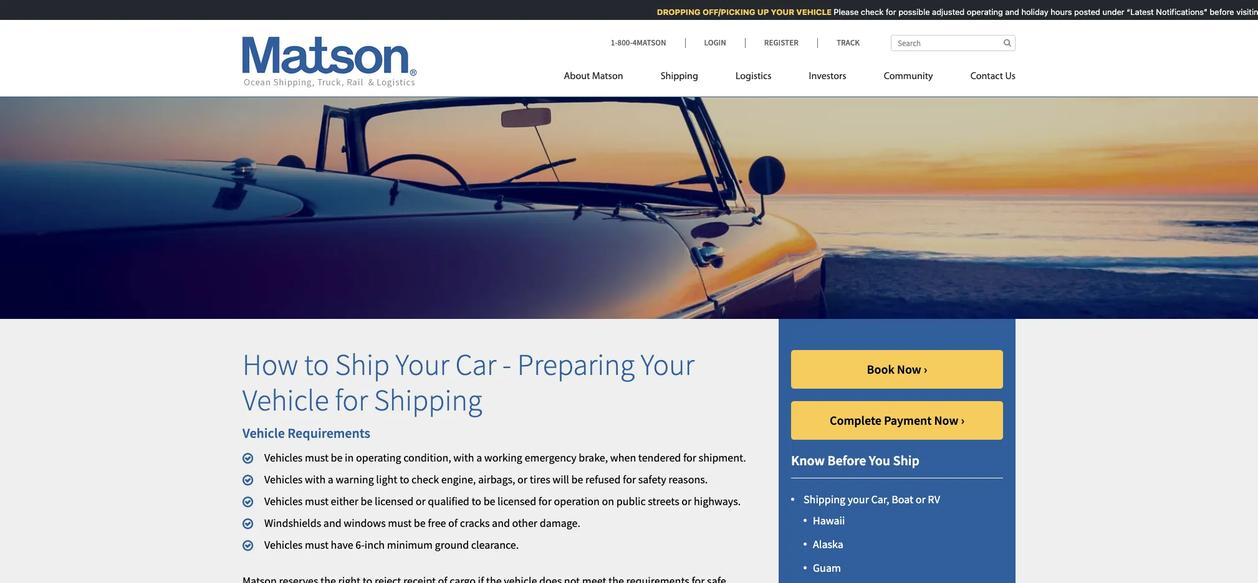 Task type: vqa. For each thing, say whether or not it's contained in the screenshot.
efficiencies
no



Task type: describe. For each thing, give the bounding box(es) containing it.
brake,
[[579, 451, 608, 466]]

up
[[753, 7, 764, 17]]

Search search field
[[892, 35, 1016, 51]]

be left free
[[414, 516, 426, 531]]

cracks
[[460, 516, 490, 531]]

you
[[870, 452, 891, 470]]

us
[[1006, 72, 1016, 82]]

preparing
[[518, 346, 635, 384]]

light
[[376, 473, 398, 487]]

community link
[[866, 66, 952, 91]]

community
[[884, 72, 934, 82]]

operation
[[554, 495, 600, 509]]

either
[[331, 495, 359, 509]]

before
[[1205, 7, 1230, 17]]

safety
[[639, 473, 667, 487]]

complete payment now ›
[[830, 413, 965, 428]]

6-
[[356, 538, 365, 553]]

2 your from the left
[[641, 346, 695, 384]]

rv
[[929, 493, 941, 507]]

dropping
[[652, 7, 696, 17]]

investors
[[809, 72, 847, 82]]

vehicle requirements
[[243, 425, 371, 442]]

contact us
[[971, 72, 1016, 82]]

about matson
[[564, 72, 624, 82]]

about matson link
[[564, 66, 642, 91]]

dropping off/picking up your vehicle please check for possible adjusted operating and holiday hours posted under "latest notifications" before visiting 
[[652, 7, 1259, 17]]

vehicles with a warning light to check engine, airbags, or tires will be refused for safety reasons.
[[265, 473, 708, 487]]

public
[[617, 495, 646, 509]]

vehicles must either be licensed or qualified to be licensed for operation on public streets or highways.
[[265, 495, 741, 509]]

track link
[[818, 37, 860, 48]]

shipping link
[[642, 66, 717, 91]]

logistics link
[[717, 66, 791, 91]]

alaska link
[[814, 538, 844, 552]]

tendered
[[639, 451, 681, 466]]

0 horizontal spatial with
[[305, 473, 326, 487]]

clearance.
[[471, 538, 519, 553]]

or left tires
[[518, 473, 528, 487]]

off/picking
[[698, 7, 751, 17]]

check for please
[[856, 7, 879, 17]]

on
[[602, 495, 615, 509]]

-
[[503, 346, 512, 384]]

investors link
[[791, 66, 866, 91]]

book now › link
[[792, 351, 1004, 389]]

1 vertical spatial now ›
[[935, 413, 965, 428]]

2 vehicle from the top
[[243, 425, 285, 442]]

ground
[[435, 538, 469, 553]]

2 horizontal spatial to
[[472, 495, 482, 509]]

for down tires
[[539, 495, 552, 509]]

free
[[428, 516, 446, 531]]

or inside know before you ship section
[[916, 493, 926, 507]]

ship inside how to ship your car - preparing your vehicle for shipping
[[335, 346, 390, 384]]

be left in
[[331, 451, 343, 466]]

posted
[[1070, 7, 1096, 17]]

2 licensed from the left
[[498, 495, 537, 509]]

1-800-4matson link
[[611, 37, 685, 48]]

notifications"
[[1152, 7, 1203, 17]]

check for to
[[412, 473, 439, 487]]

0 horizontal spatial operating
[[356, 451, 402, 466]]

engine,
[[442, 473, 476, 487]]

complete
[[830, 413, 882, 428]]

alaska
[[814, 538, 844, 552]]

your
[[766, 7, 790, 17]]

working
[[485, 451, 523, 466]]

vehicles for vehicles must have 6-inch minimum ground clearance.
[[265, 538, 303, 553]]

how to ship your car - preparing your vehicle for shipping
[[243, 346, 695, 420]]

guam
[[814, 561, 842, 576]]

book
[[867, 362, 895, 377]]

vehicles must be in operating condition, with a working emergency brake, when tendered for shipment.
[[265, 451, 747, 466]]

windshields and windows must be free of cracks and other damage.
[[265, 516, 581, 531]]

login
[[705, 37, 727, 48]]

windshields
[[265, 516, 321, 531]]

1 vertical spatial a
[[328, 473, 334, 487]]

refused
[[586, 473, 621, 487]]

in
[[345, 451, 354, 466]]

"latest
[[1122, 7, 1149, 17]]

before
[[828, 452, 867, 470]]

1 horizontal spatial to
[[400, 473, 410, 487]]

will
[[553, 473, 570, 487]]

adjusted
[[927, 7, 960, 17]]

vehicles for vehicles must either be licensed or qualified to be licensed for operation on public streets or highways.
[[265, 495, 303, 509]]



Task type: locate. For each thing, give the bounding box(es) containing it.
be up windows
[[361, 495, 373, 509]]

requirements
[[288, 425, 371, 442]]

must down vehicle requirements
[[305, 451, 329, 466]]

check down condition,
[[412, 473, 439, 487]]

be
[[331, 451, 343, 466], [572, 473, 584, 487], [361, 495, 373, 509], [484, 495, 496, 509], [414, 516, 426, 531]]

of
[[449, 516, 458, 531]]

1 horizontal spatial with
[[454, 451, 475, 466]]

with
[[454, 451, 475, 466], [305, 473, 326, 487]]

or
[[518, 473, 528, 487], [916, 493, 926, 507], [416, 495, 426, 509], [682, 495, 692, 509]]

now › right book
[[898, 362, 928, 377]]

4 vehicles from the top
[[265, 538, 303, 553]]

1 vertical spatial ship
[[894, 452, 920, 470]]

0 horizontal spatial to
[[304, 346, 329, 384]]

None search field
[[892, 35, 1016, 51]]

1 horizontal spatial operating
[[962, 7, 998, 17]]

under
[[1098, 7, 1120, 17]]

1 licensed from the left
[[375, 495, 414, 509]]

2 horizontal spatial and
[[1001, 7, 1015, 17]]

1 horizontal spatial a
[[477, 451, 482, 466]]

shipping inside top menu navigation
[[661, 72, 699, 82]]

vehicle
[[792, 7, 827, 17]]

1 horizontal spatial ship
[[894, 452, 920, 470]]

matson
[[593, 72, 624, 82]]

operating
[[962, 7, 998, 17], [356, 451, 402, 466]]

login link
[[685, 37, 745, 48]]

0 vertical spatial now ›
[[898, 362, 928, 377]]

when
[[611, 451, 637, 466]]

0 horizontal spatial now ›
[[898, 362, 928, 377]]

know before you ship section
[[764, 319, 1032, 584]]

highways.
[[694, 495, 741, 509]]

check right please
[[856, 7, 879, 17]]

1 horizontal spatial check
[[856, 7, 879, 17]]

a
[[477, 451, 482, 466], [328, 473, 334, 487]]

0 horizontal spatial check
[[412, 473, 439, 487]]

licensed down light
[[375, 495, 414, 509]]

other
[[513, 516, 538, 531]]

be right will
[[572, 473, 584, 487]]

check
[[856, 7, 879, 17], [412, 473, 439, 487]]

with up engine,
[[454, 451, 475, 466]]

0 vertical spatial ship
[[335, 346, 390, 384]]

licensed up other
[[498, 495, 537, 509]]

1 vertical spatial with
[[305, 473, 326, 487]]

airbags,
[[478, 473, 516, 487]]

0 horizontal spatial a
[[328, 473, 334, 487]]

to right light
[[400, 473, 410, 487]]

to inside how to ship your car - preparing your vehicle for shipping
[[304, 346, 329, 384]]

payment
[[885, 413, 932, 428]]

and up have on the bottom left
[[324, 516, 342, 531]]

0 horizontal spatial and
[[324, 516, 342, 531]]

and left holiday at the top of page
[[1001, 7, 1015, 17]]

2 vertical spatial shipping
[[804, 493, 846, 507]]

car
[[456, 346, 497, 384]]

operating right adjusted
[[962, 7, 998, 17]]

shipping
[[661, 72, 699, 82], [374, 382, 482, 420], [804, 493, 846, 507]]

must for have
[[305, 538, 329, 553]]

operating up light
[[356, 451, 402, 466]]

1 horizontal spatial and
[[492, 516, 510, 531]]

register
[[765, 37, 799, 48]]

top menu navigation
[[564, 66, 1016, 91]]

qualified
[[428, 495, 470, 509]]

shipping inside know before you ship section
[[804, 493, 846, 507]]

1 horizontal spatial your
[[641, 346, 695, 384]]

to right how
[[304, 346, 329, 384]]

guam link
[[814, 561, 842, 576]]

must for either
[[305, 495, 329, 509]]

shipping your car, boat or rv
[[804, 493, 941, 507]]

1-
[[611, 37, 618, 48]]

blue matson logo with ocean, shipping, truck, rail and logistics written beneath it. image
[[243, 37, 417, 88]]

0 vertical spatial shipping
[[661, 72, 699, 82]]

1 vertical spatial operating
[[356, 451, 402, 466]]

logistics
[[736, 72, 772, 82]]

must
[[305, 451, 329, 466], [305, 495, 329, 509], [388, 516, 412, 531], [305, 538, 329, 553]]

must for be
[[305, 451, 329, 466]]

must up vehicles must have 6-inch minimum ground clearance.
[[388, 516, 412, 531]]

and down vehicles must either be licensed or qualified to be licensed for operation on public streets or highways.
[[492, 516, 510, 531]]

1 vehicles from the top
[[265, 451, 303, 466]]

or left rv at right
[[916, 493, 926, 507]]

inch
[[365, 538, 385, 553]]

1 horizontal spatial shipping
[[661, 72, 699, 82]]

3 vehicles from the top
[[265, 495, 303, 509]]

4matson
[[633, 37, 667, 48]]

2 horizontal spatial shipping
[[804, 493, 846, 507]]

minimum
[[387, 538, 433, 553]]

0 vertical spatial vehicle
[[243, 382, 329, 420]]

hawaii
[[814, 514, 846, 528]]

for up the public
[[623, 473, 636, 487]]

vehicles for vehicles with a warning light to check engine, airbags, or tires will be refused for safety reasons.
[[265, 473, 303, 487]]

0 horizontal spatial your
[[396, 346, 450, 384]]

ship inside section
[[894, 452, 920, 470]]

with left the warning
[[305, 473, 326, 487]]

0 vertical spatial a
[[477, 451, 482, 466]]

shipping up condition,
[[374, 382, 482, 420]]

for inside how to ship your car - preparing your vehicle for shipping
[[335, 382, 368, 420]]

a up vehicles with a warning light to check engine, airbags, or tires will be refused for safety reasons.
[[477, 451, 482, 466]]

0 vertical spatial to
[[304, 346, 329, 384]]

your
[[396, 346, 450, 384], [641, 346, 695, 384]]

emergency
[[525, 451, 577, 466]]

must left either
[[305, 495, 329, 509]]

shipping for shipping
[[661, 72, 699, 82]]

contact
[[971, 72, 1004, 82]]

contact us link
[[952, 66, 1016, 91]]

your
[[848, 493, 870, 507]]

for up reasons.
[[684, 451, 697, 466]]

car,
[[872, 493, 890, 507]]

tires
[[530, 473, 551, 487]]

800-
[[618, 37, 633, 48]]

vehicle
[[243, 382, 329, 420], [243, 425, 285, 442]]

to
[[304, 346, 329, 384], [400, 473, 410, 487], [472, 495, 482, 509]]

licensed
[[375, 495, 414, 509], [498, 495, 537, 509]]

1 vertical spatial to
[[400, 473, 410, 487]]

0 horizontal spatial ship
[[335, 346, 390, 384]]

0 vertical spatial operating
[[962, 7, 998, 17]]

have
[[331, 538, 354, 553]]

how
[[243, 346, 298, 384]]

1 vehicle from the top
[[243, 382, 329, 420]]

to up cracks
[[472, 495, 482, 509]]

for up requirements
[[335, 382, 368, 420]]

shipping up hawaii "link"
[[804, 493, 846, 507]]

book now ›
[[867, 362, 928, 377]]

damage.
[[540, 516, 581, 531]]

1 horizontal spatial now ›
[[935, 413, 965, 428]]

vehicle inside how to ship your car - preparing your vehicle for shipping
[[243, 382, 329, 420]]

shipping for shipping your car, boat or rv
[[804, 493, 846, 507]]

be down vehicles with a warning light to check engine, airbags, or tires will be refused for safety reasons.
[[484, 495, 496, 509]]

please
[[829, 7, 854, 17]]

visiting
[[1232, 7, 1259, 17]]

ship
[[335, 346, 390, 384], [894, 452, 920, 470]]

search image
[[1004, 39, 1012, 47]]

condition,
[[404, 451, 452, 466]]

must left have on the bottom left
[[305, 538, 329, 553]]

shipment.
[[699, 451, 747, 466]]

vehicles
[[265, 451, 303, 466], [265, 473, 303, 487], [265, 495, 303, 509], [265, 538, 303, 553]]

know before you ship
[[792, 452, 920, 470]]

for left possible
[[881, 7, 892, 17]]

1 vertical spatial vehicle
[[243, 425, 285, 442]]

holiday
[[1017, 7, 1044, 17]]

1 vertical spatial check
[[412, 473, 439, 487]]

a left the warning
[[328, 473, 334, 487]]

and
[[1001, 7, 1015, 17], [324, 516, 342, 531], [492, 516, 510, 531]]

register link
[[745, 37, 818, 48]]

streets
[[648, 495, 680, 509]]

warning
[[336, 473, 374, 487]]

1 your from the left
[[396, 346, 450, 384]]

track
[[837, 37, 860, 48]]

1 vertical spatial shipping
[[374, 382, 482, 420]]

hawaii link
[[814, 514, 846, 528]]

complete payment now › link
[[792, 402, 1004, 440]]

know
[[792, 452, 825, 470]]

2 vehicles from the top
[[265, 473, 303, 487]]

shipping down 4matson
[[661, 72, 699, 82]]

reasons.
[[669, 473, 708, 487]]

or down reasons.
[[682, 495, 692, 509]]

2 vertical spatial to
[[472, 495, 482, 509]]

shipping inside how to ship your car - preparing your vehicle for shipping
[[374, 382, 482, 420]]

0 vertical spatial with
[[454, 451, 475, 466]]

or up the windshields and windows must be free of cracks and other damage.
[[416, 495, 426, 509]]

about
[[564, 72, 590, 82]]

boat
[[892, 493, 914, 507]]

0 horizontal spatial licensed
[[375, 495, 414, 509]]

windows
[[344, 516, 386, 531]]

now › right payment
[[935, 413, 965, 428]]

1 horizontal spatial licensed
[[498, 495, 537, 509]]

1-800-4matson
[[611, 37, 667, 48]]

vehicles for vehicles must be in operating condition, with a working emergency brake, when tendered for shipment.
[[265, 451, 303, 466]]

car shipped by matson to hawaii at beach during sunset. image
[[0, 77, 1259, 319]]

0 vertical spatial check
[[856, 7, 879, 17]]

0 horizontal spatial shipping
[[374, 382, 482, 420]]

possible
[[894, 7, 925, 17]]



